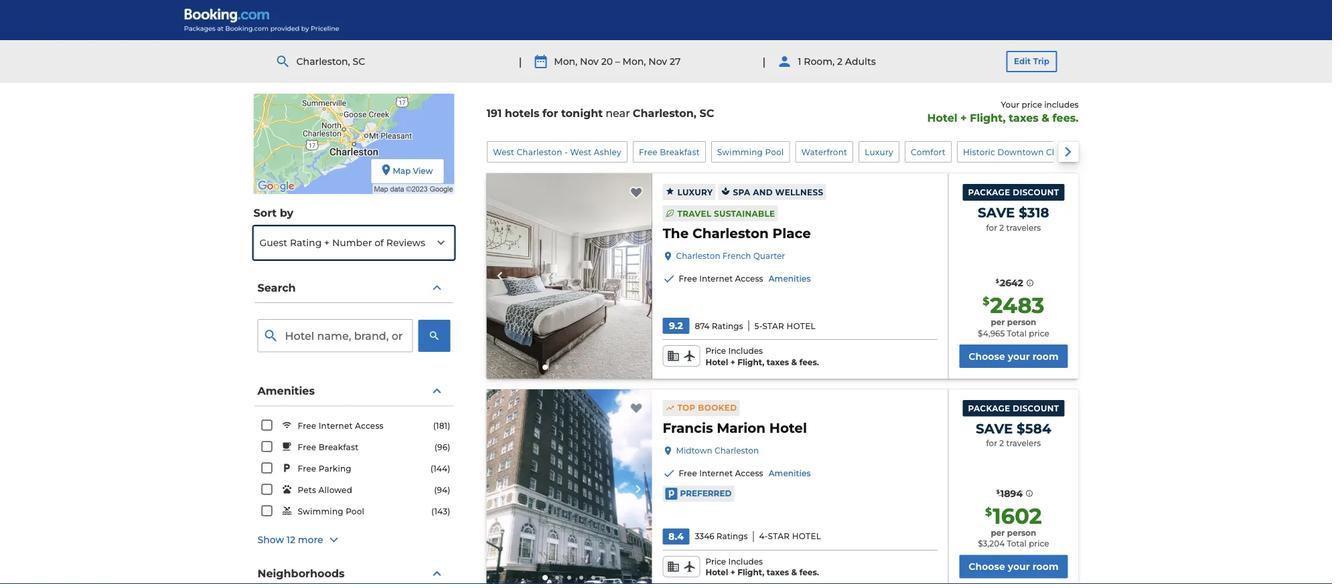 Task type: locate. For each thing, give the bounding box(es) containing it.
2 vertical spatial for
[[986, 439, 998, 449]]

price down 3346 ratings
[[706, 557, 726, 567]]

view
[[413, 166, 433, 176]]

total inside $ 2483 per person $4,965 total price
[[1007, 329, 1027, 339]]

save
[[978, 205, 1015, 221], [976, 421, 1013, 437]]

person down 2642
[[1007, 318, 1037, 327]]

search
[[258, 281, 296, 294]]

0 vertical spatial charleston,
[[296, 56, 350, 67]]

0 vertical spatial star
[[763, 321, 784, 331]]

price
[[1022, 100, 1042, 110], [1029, 329, 1050, 339], [1029, 540, 1049, 549]]

charleston down the francis marion hotel element
[[715, 446, 759, 456]]

+ inside your price includes hotel + flight, taxes & fees.
[[961, 111, 967, 124]]

1 free internet access amenities from the top
[[679, 274, 811, 284]]

0 vertical spatial swimming pool
[[717, 147, 784, 157]]

your down $ 2483 per person $4,965 total price
[[1008, 351, 1030, 362]]

0 vertical spatial amenities
[[769, 274, 811, 284]]

for 2 travelers down save $584 in the bottom right of the page
[[986, 439, 1041, 449]]

0 vertical spatial go to image #1 image
[[543, 365, 548, 370]]

nov left '27'
[[649, 56, 667, 67]]

1 vertical spatial price includes hotel + flight, taxes & fees.
[[706, 557, 819, 578]]

-
[[564, 147, 568, 157]]

swimming pool
[[717, 147, 784, 157], [298, 507, 364, 517]]

internet
[[699, 274, 733, 284], [319, 421, 353, 431], [699, 469, 733, 479]]

2 go to image #4 image from the top
[[579, 576, 583, 580]]

0 vertical spatial includes
[[728, 346, 763, 356]]

2 choose your room from the top
[[969, 562, 1059, 573]]

1 vertical spatial package
[[968, 404, 1011, 414]]

edit trip
[[1014, 57, 1050, 66]]

2 go to image #1 image from the top
[[543, 576, 548, 581]]

2 person from the top
[[1007, 528, 1037, 538]]

2 for 2 travelers from the top
[[986, 439, 1041, 449]]

price includes hotel + flight, taxes & fees. for 2483
[[706, 346, 819, 367]]

2 travelers from the top
[[1006, 439, 1041, 449]]

0 horizontal spatial sc
[[353, 56, 365, 67]]

mon, left 20 on the top left of page
[[554, 56, 578, 67]]

go to image #1 image
[[543, 365, 548, 370], [543, 576, 548, 581]]

1 horizontal spatial west
[[570, 147, 591, 157]]

2 package discount from the top
[[968, 404, 1059, 414]]

2 vertical spatial access
[[735, 469, 763, 479]]

travelers for 2483
[[1006, 223, 1041, 233]]

more
[[298, 535, 323, 546]]

for down save $318 at the right of the page
[[986, 223, 998, 233]]

1 vertical spatial ratings
[[717, 532, 748, 542]]

1 go to image #2 image from the top
[[555, 366, 559, 370]]

access down "midtown charleston"
[[735, 469, 763, 479]]

0 vertical spatial breakfast
[[660, 147, 700, 157]]

luxury left comfort
[[865, 147, 893, 157]]

choose down $4,965
[[969, 351, 1005, 362]]

go to image #5 image for 2483
[[591, 366, 596, 370]]

flight, down 4-
[[738, 568, 765, 578]]

2 includes from the top
[[728, 557, 763, 567]]

| left '1' at the top right
[[763, 55, 766, 68]]

charleston down the travel sustainable
[[693, 226, 769, 242]]

2 discount from the top
[[1013, 404, 1059, 414]]

0 vertical spatial taxes
[[1009, 111, 1039, 124]]

0 horizontal spatial mon,
[[554, 56, 578, 67]]

1 vertical spatial pool
[[346, 507, 364, 517]]

1 horizontal spatial free breakfast
[[639, 147, 700, 157]]

flight, down 5-
[[738, 358, 765, 367]]

charleston for west charleston - west ashley
[[516, 147, 562, 157]]

1 vertical spatial for
[[986, 223, 998, 233]]

0 horizontal spatial free breakfast
[[298, 443, 359, 453]]

choose down the $3,204
[[969, 562, 1005, 573]]

0 horizontal spatial swimming pool
[[298, 507, 364, 517]]

& down 5-star hotel
[[792, 358, 797, 367]]

1 go to image #1 image from the top
[[543, 365, 548, 370]]

travelers for 1602
[[1006, 439, 1041, 449]]

go to image #3 image for 1602
[[567, 576, 571, 580]]

travelers
[[1006, 223, 1041, 233], [1006, 439, 1041, 449]]

package discount for 2483
[[968, 188, 1059, 197]]

go to image #4 image for 2483
[[579, 366, 583, 370]]

2 down save $584 in the bottom right of the page
[[1000, 439, 1004, 449]]

mon,
[[554, 56, 578, 67], [623, 56, 646, 67]]

fees.
[[1053, 111, 1079, 124], [800, 358, 819, 367], [800, 568, 819, 578]]

1 vertical spatial package discount
[[968, 404, 1059, 414]]

0 vertical spatial package discount
[[968, 188, 1059, 197]]

for 2 travelers for 2483
[[986, 223, 1041, 233]]

0 vertical spatial save
[[978, 205, 1015, 221]]

+ inside dropdown button
[[324, 237, 330, 249]]

+ right rating
[[324, 237, 330, 249]]

ratings for 2483
[[712, 321, 743, 331]]

0 horizontal spatial luxury
[[678, 187, 713, 197]]

west right -
[[570, 147, 591, 157]]

2 choose from the top
[[969, 562, 1005, 573]]

$ 2483 per person $4,965 total price
[[978, 293, 1050, 339]]

taxes down the 4-star hotel
[[767, 568, 789, 578]]

quarter
[[753, 252, 785, 261]]

go to image #4 image
[[579, 366, 583, 370], [579, 576, 583, 580]]

swimming down pets allowed
[[298, 507, 343, 517]]

internet up preferred at the right of the page
[[699, 469, 733, 479]]

1 go to image #3 image from the top
[[567, 366, 571, 370]]

2 vertical spatial &
[[792, 568, 797, 578]]

room down $ 1602 per person $3,204 total price
[[1033, 562, 1059, 573]]

1 vertical spatial for 2 travelers
[[986, 439, 1041, 449]]

1 vertical spatial free breakfast
[[298, 443, 359, 453]]

room for 2483
[[1033, 351, 1059, 362]]

price for 1602
[[706, 557, 726, 567]]

ratings right 874
[[712, 321, 743, 331]]

includes down 4-
[[728, 557, 763, 567]]

0 vertical spatial total
[[1007, 329, 1027, 339]]

for for 1602
[[986, 439, 998, 449]]

the
[[663, 226, 689, 242]]

internet down charleston french quarter
[[699, 274, 733, 284]]

total right $4,965
[[1007, 329, 1027, 339]]

2 vertical spatial 2
[[1000, 439, 1004, 449]]

per for 2483
[[991, 318, 1005, 327]]

1 choose your room from the top
[[969, 351, 1059, 362]]

room down $ 2483 per person $4,965 total price
[[1033, 351, 1059, 362]]

choose your room for 1602
[[969, 562, 1059, 573]]

1 discount from the top
[[1013, 188, 1059, 197]]

pool up 'show 12 more' button
[[346, 507, 364, 517]]

0 vertical spatial sc
[[353, 56, 365, 67]]

breakfast down free internet access
[[319, 443, 359, 453]]

2 price from the top
[[706, 557, 726, 567]]

1 vertical spatial charleston,
[[633, 107, 697, 120]]

star for 2483
[[763, 321, 784, 331]]

taxes down your
[[1009, 111, 1039, 124]]

1 your from the top
[[1008, 351, 1030, 362]]

show
[[258, 535, 284, 546]]

1 travelers from the top
[[1006, 223, 1041, 233]]

discount up $318
[[1013, 188, 1059, 197]]

amenities for 1602
[[769, 469, 811, 479]]

photo carousel region
[[487, 174, 652, 379], [487, 390, 652, 585]]

0 vertical spatial free internet access amenities
[[679, 274, 811, 284]]

pets allowed
[[298, 486, 352, 495]]

2 west from the left
[[570, 147, 591, 157]]

historic
[[963, 147, 995, 157]]

nov
[[580, 56, 599, 67], [649, 56, 667, 67]]

price right your
[[1022, 100, 1042, 110]]

go to image #5 image
[[591, 366, 596, 370], [591, 576, 596, 580]]

+ down 3346 ratings
[[731, 568, 735, 578]]

fees. for 2483
[[800, 358, 819, 367]]

map view
[[393, 166, 433, 176]]

french
[[723, 252, 751, 261]]

$ for 1894
[[997, 489, 1000, 495]]

1 vertical spatial access
[[355, 421, 384, 431]]

west
[[493, 147, 514, 157], [570, 147, 591, 157]]

1 | from the left
[[519, 55, 522, 68]]

choose your room down $4,965
[[969, 351, 1059, 362]]

access down 'amenities' dropdown button
[[355, 421, 384, 431]]

| for 1 room, 2 adults
[[763, 55, 766, 68]]

1 horizontal spatial sc
[[700, 107, 714, 120]]

1 vertical spatial swimming
[[298, 507, 343, 517]]

2 go to image #5 image from the top
[[591, 576, 596, 580]]

$ left 2642
[[996, 278, 999, 285]]

1 for 2 travelers from the top
[[986, 223, 1041, 233]]

2 your from the top
[[1008, 562, 1030, 573]]

0 vertical spatial &
[[1042, 111, 1050, 124]]

amenities up free internet access
[[258, 385, 315, 398]]

0 vertical spatial discount
[[1013, 188, 1059, 197]]

0 vertical spatial for 2 travelers
[[986, 223, 1041, 233]]

mon, nov 20 – mon, nov 27
[[554, 56, 681, 67]]

swimming
[[717, 147, 763, 157], [298, 507, 343, 517]]

1 choose from the top
[[969, 351, 1005, 362]]

free
[[639, 147, 657, 157], [679, 274, 697, 284], [298, 421, 316, 431], [298, 443, 316, 453], [298, 464, 316, 474], [679, 469, 697, 479]]

1 total from the top
[[1007, 329, 1027, 339]]

1 vertical spatial person
[[1007, 528, 1037, 538]]

and
[[753, 187, 773, 197]]

1 package from the top
[[968, 188, 1011, 197]]

0 vertical spatial free breakfast
[[639, 147, 700, 157]]

1 price includes hotel + flight, taxes & fees. from the top
[[706, 346, 819, 367]]

breakfast
[[660, 147, 700, 157], [319, 443, 359, 453]]

show 12 more
[[258, 535, 323, 546]]

price includes hotel + flight, taxes & fees. down 4-
[[706, 557, 819, 578]]

breakfast up travel
[[660, 147, 700, 157]]

person for 2483
[[1007, 318, 1037, 327]]

hotel inside your price includes hotel + flight, taxes & fees.
[[927, 111, 958, 124]]

for 2 travelers down save $318 at the right of the page
[[986, 223, 1041, 233]]

go to image #3 image
[[567, 366, 571, 370], [567, 576, 571, 580]]

access down the french
[[735, 274, 763, 284]]

taxes down 5-star hotel
[[767, 358, 789, 367]]

2 down save $318 at the right of the page
[[1000, 223, 1004, 233]]

1 choose your room button from the top
[[959, 345, 1068, 368]]

package discount
[[968, 188, 1059, 197], [968, 404, 1059, 414]]

1 vertical spatial photo carousel region
[[487, 390, 652, 585]]

includes for 2483
[[728, 346, 763, 356]]

free internet access
[[298, 421, 384, 431]]

0 vertical spatial room
[[1033, 351, 1059, 362]]

discount for 2483
[[1013, 188, 1059, 197]]

for down save $584 in the bottom right of the page
[[986, 439, 998, 449]]

francis marion hotel element
[[663, 419, 807, 438]]

includes down 5-
[[728, 346, 763, 356]]

27
[[670, 56, 681, 67]]

0 vertical spatial person
[[1007, 318, 1037, 327]]

fees. down includes
[[1053, 111, 1079, 124]]

1 vertical spatial star
[[768, 532, 790, 542]]

1 vertical spatial go to image #4 image
[[579, 576, 583, 580]]

person inside $ 1602 per person $3,204 total price
[[1007, 528, 1037, 538]]

star right 874 ratings
[[763, 321, 784, 331]]

$ inside $ 1894
[[997, 489, 1000, 495]]

discount up $584
[[1013, 404, 1059, 414]]

image 1 of 5 image
[[487, 174, 652, 379]]

8.4
[[669, 531, 684, 543]]

charleston left -
[[516, 147, 562, 157]]

room
[[1033, 351, 1059, 362], [1033, 562, 1059, 573]]

1 vertical spatial internet
[[319, 421, 353, 431]]

1 horizontal spatial mon,
[[623, 56, 646, 67]]

choose your room button down the $3,204
[[959, 556, 1068, 579]]

5-
[[755, 321, 763, 331]]

choose your room button down $4,965
[[959, 345, 1068, 368]]

price down 2483
[[1029, 329, 1050, 339]]

$ 1894
[[997, 488, 1023, 500]]

per
[[991, 318, 1005, 327], [991, 528, 1005, 538]]

2 vertical spatial price
[[1029, 540, 1049, 549]]

0 vertical spatial price
[[1022, 100, 1042, 110]]

2 per from the top
[[991, 528, 1005, 538]]

free internet access amenities
[[679, 274, 811, 284], [679, 469, 811, 479]]

1 vertical spatial amenities
[[258, 385, 315, 398]]

& for 2483
[[792, 358, 797, 367]]

2 price includes hotel + flight, taxes & fees. from the top
[[706, 557, 819, 578]]

price inside $ 1602 per person $3,204 total price
[[1029, 540, 1049, 549]]

1 vertical spatial go to image #1 image
[[543, 576, 548, 581]]

includes
[[728, 346, 763, 356], [728, 557, 763, 567]]

0 horizontal spatial |
[[519, 55, 522, 68]]

3346
[[695, 532, 714, 542]]

1 room from the top
[[1033, 351, 1059, 362]]

1 vertical spatial flight,
[[738, 358, 765, 367]]

1 vertical spatial includes
[[728, 557, 763, 567]]

free internet access amenities down "midtown charleston"
[[679, 469, 811, 479]]

go to image #1 image for 1602
[[543, 576, 548, 581]]

874
[[695, 321, 710, 331]]

2 right room,
[[837, 56, 843, 67]]

mon, right "–"
[[623, 56, 646, 67]]

ratings right the 3346
[[717, 532, 748, 542]]

0 vertical spatial flight,
[[970, 111, 1006, 124]]

swimming pool up spa
[[717, 147, 784, 157]]

for
[[543, 107, 558, 120], [986, 223, 998, 233], [986, 439, 998, 449]]

total inside $ 1602 per person $3,204 total price
[[1007, 540, 1027, 549]]

1 vertical spatial swimming pool
[[298, 507, 364, 517]]

hotel down 3346 ratings
[[706, 568, 728, 578]]

amenities down the quarter
[[769, 274, 811, 284]]

price for 1602
[[1029, 540, 1049, 549]]

amenities for 2483
[[769, 274, 811, 284]]

per inside $ 1602 per person $3,204 total price
[[991, 528, 1005, 538]]

save left $318
[[978, 205, 1015, 221]]

charleston
[[516, 147, 562, 157], [1046, 147, 1092, 157], [693, 226, 769, 242], [676, 252, 720, 261], [715, 446, 759, 456]]

flight,
[[970, 111, 1006, 124], [738, 358, 765, 367], [738, 568, 765, 578]]

west charleston - west ashley
[[493, 147, 621, 157]]

free breakfast right ashley
[[639, 147, 700, 157]]

choose
[[969, 351, 1005, 362], [969, 562, 1005, 573]]

guest
[[260, 237, 287, 249]]

package up save $318 at the right of the page
[[968, 188, 1011, 197]]

1 horizontal spatial swimming
[[717, 147, 763, 157]]

go to image #2 image
[[555, 366, 559, 370], [555, 576, 559, 580]]

ratings
[[712, 321, 743, 331], [717, 532, 748, 542]]

1 vertical spatial sc
[[700, 107, 714, 120]]

0 vertical spatial per
[[991, 318, 1005, 327]]

1 vertical spatial travelers
[[1006, 439, 1041, 449]]

2 vertical spatial flight,
[[738, 568, 765, 578]]

sort by
[[254, 206, 294, 219]]

1 vertical spatial &
[[792, 358, 797, 367]]

0 vertical spatial price includes hotel + flight, taxes & fees.
[[706, 346, 819, 367]]

$3,204
[[978, 540, 1005, 549]]

historic downtown charleston
[[963, 147, 1092, 157]]

charleston,
[[296, 56, 350, 67], [633, 107, 697, 120]]

2 vertical spatial fees.
[[800, 568, 819, 578]]

price for 2483
[[706, 346, 726, 356]]

1 person from the top
[[1007, 318, 1037, 327]]

$ 1602 per person $3,204 total price
[[978, 503, 1049, 549]]

$ inside $ 2483 per person $4,965 total price
[[983, 295, 990, 308]]

number
[[332, 237, 372, 249]]

& for 1602
[[792, 568, 797, 578]]

1 vertical spatial room
[[1033, 562, 1059, 573]]

0 horizontal spatial swimming
[[298, 507, 343, 517]]

1 horizontal spatial swimming pool
[[717, 147, 784, 157]]

$ inside $ 2642
[[996, 278, 999, 285]]

rating
[[290, 237, 322, 249]]

per inside $ 2483 per person $4,965 total price
[[991, 318, 1005, 327]]

0 vertical spatial go to image #4 image
[[579, 366, 583, 370]]

2 go to image #2 image from the top
[[555, 576, 559, 580]]

free breakfast up free parking
[[298, 443, 359, 453]]

swimming pool down allowed
[[298, 507, 364, 517]]

& down the 4-star hotel
[[792, 568, 797, 578]]

191 hotels for tonight near charleston, sc
[[487, 107, 714, 120]]

price down 1602
[[1029, 540, 1049, 549]]

package up save $584 in the bottom right of the page
[[968, 404, 1011, 414]]

0 vertical spatial price
[[706, 346, 726, 356]]

0 vertical spatial go to image #5 image
[[591, 366, 596, 370]]

1 vertical spatial discount
[[1013, 404, 1059, 414]]

4-star hotel
[[759, 532, 821, 542]]

0 horizontal spatial west
[[493, 147, 514, 157]]

2 free internet access amenities from the top
[[679, 469, 811, 479]]

1 horizontal spatial pool
[[765, 147, 784, 157]]

2 | from the left
[[763, 55, 766, 68]]

total
[[1007, 329, 1027, 339], [1007, 540, 1027, 549]]

person inside $ 2483 per person $4,965 total price
[[1007, 318, 1037, 327]]

fees. down the 4-star hotel
[[800, 568, 819, 578]]

2 photo carousel region from the top
[[487, 390, 652, 585]]

0 vertical spatial fees.
[[1053, 111, 1079, 124]]

1 photo carousel region from the top
[[487, 174, 652, 379]]

& down includes
[[1042, 111, 1050, 124]]

price includes hotel + flight, taxes & fees. down 5-
[[706, 346, 819, 367]]

package for 2483
[[968, 188, 1011, 197]]

0 vertical spatial luxury
[[865, 147, 893, 157]]

save $584
[[976, 421, 1052, 437]]

0 horizontal spatial nov
[[580, 56, 599, 67]]

free breakfast
[[639, 147, 700, 157], [298, 443, 359, 453]]

west down 191
[[493, 147, 514, 157]]

2 room from the top
[[1033, 562, 1059, 573]]

of
[[375, 237, 384, 249]]

1 per from the top
[[991, 318, 1005, 327]]

1 package discount from the top
[[968, 188, 1059, 197]]

2 choose your room button from the top
[[959, 556, 1068, 579]]

1 horizontal spatial |
[[763, 55, 766, 68]]

midtown
[[676, 446, 713, 456]]

for right hotels at the left
[[543, 107, 558, 120]]

0 vertical spatial choose your room
[[969, 351, 1059, 362]]

0 vertical spatial for
[[543, 107, 558, 120]]

1 go to image #4 image from the top
[[579, 366, 583, 370]]

hotel up comfort
[[927, 111, 958, 124]]

1 includes from the top
[[728, 346, 763, 356]]

waterfront
[[801, 147, 847, 157]]

your down $ 1602 per person $3,204 total price
[[1008, 562, 1030, 573]]

1 vertical spatial choose your room button
[[959, 556, 1068, 579]]

access for 1602
[[735, 469, 763, 479]]

person down 1894
[[1007, 528, 1037, 538]]

+ up historic
[[961, 111, 967, 124]]

nov left 20 on the top left of page
[[580, 56, 599, 67]]

1 vertical spatial per
[[991, 528, 1005, 538]]

package discount up save $584 in the bottom right of the page
[[968, 404, 1059, 414]]

luxury
[[865, 147, 893, 157], [678, 187, 713, 197]]

1 vertical spatial 2
[[1000, 223, 1004, 233]]

1 horizontal spatial luxury
[[865, 147, 893, 157]]

1 mon, from the left
[[554, 56, 578, 67]]

0 vertical spatial access
[[735, 274, 763, 284]]

0 vertical spatial ratings
[[712, 321, 743, 331]]

0 vertical spatial 2
[[837, 56, 843, 67]]

0 horizontal spatial charleston,
[[296, 56, 350, 67]]

fees. down 5-star hotel
[[800, 358, 819, 367]]

swimming up spa
[[717, 147, 763, 157]]

free internet access amenities down the french
[[679, 274, 811, 284]]

2 total from the top
[[1007, 540, 1027, 549]]

free parking
[[298, 464, 352, 474]]

1 horizontal spatial nov
[[649, 56, 667, 67]]

2 package from the top
[[968, 404, 1011, 414]]

$ inside $ 1602 per person $3,204 total price
[[985, 506, 992, 519]]

0 vertical spatial go to image #2 image
[[555, 366, 559, 370]]

2 vertical spatial amenities
[[769, 469, 811, 479]]

guest rating + number of reviews button
[[254, 226, 455, 260]]

per up $4,965
[[991, 318, 1005, 327]]

star for 1602
[[768, 532, 790, 542]]

per up the $3,204
[[991, 528, 1005, 538]]

$ left 2483
[[983, 295, 990, 308]]

trip
[[1033, 57, 1050, 66]]

2 vertical spatial taxes
[[767, 568, 789, 578]]

1 vertical spatial taxes
[[767, 358, 789, 367]]

| up hotels at the left
[[519, 55, 522, 68]]

0 vertical spatial go to image #3 image
[[567, 366, 571, 370]]

person for 1602
[[1007, 528, 1037, 538]]

0 vertical spatial choose your room button
[[959, 345, 1068, 368]]

(96)
[[435, 443, 450, 452]]

internet for 1602
[[699, 469, 733, 479]]

choose your room down the $3,204
[[969, 562, 1059, 573]]

fees. for 1602
[[800, 568, 819, 578]]

flight, down your
[[970, 111, 1006, 124]]

1 vertical spatial free internet access amenities
[[679, 469, 811, 479]]

1 go to image #5 image from the top
[[591, 366, 596, 370]]

amenities up the 4-star hotel
[[769, 469, 811, 479]]

luxury up travel
[[678, 187, 713, 197]]

star right 3346 ratings
[[768, 532, 790, 542]]

2 go to image #3 image from the top
[[567, 576, 571, 580]]

person
[[1007, 318, 1037, 327], [1007, 528, 1037, 538]]

1 price from the top
[[706, 346, 726, 356]]

save for 2483
[[978, 205, 1015, 221]]

price inside $ 2483 per person $4,965 total price
[[1029, 329, 1050, 339]]

|
[[519, 55, 522, 68], [763, 55, 766, 68]]

pool up spa and wellness
[[765, 147, 784, 157]]

2 vertical spatial internet
[[699, 469, 733, 479]]

for 2 travelers for 1602
[[986, 439, 1041, 449]]

go to image #3 image for 2483
[[567, 366, 571, 370]]

go to image #5 image for 1602
[[591, 576, 596, 580]]

travelers down save $318 at the right of the page
[[1006, 223, 1041, 233]]

choose your room button for 2483
[[959, 345, 1068, 368]]



Task type: describe. For each thing, give the bounding box(es) containing it.
neighborhoods
[[258, 568, 345, 581]]

charleston down the
[[676, 252, 720, 261]]

hotel right 4-
[[792, 532, 821, 542]]

preferred
[[680, 489, 732, 499]]

spa and wellness
[[733, 187, 824, 197]]

$318
[[1019, 205, 1049, 221]]

1602
[[993, 503, 1042, 529]]

2642
[[1000, 278, 1024, 289]]

Hotel name, brand, or keyword text field
[[258, 320, 413, 353]]

search button
[[255, 273, 453, 303]]

0 vertical spatial pool
[[765, 147, 784, 157]]

1 west from the left
[[493, 147, 514, 157]]

marion
[[717, 420, 766, 437]]

place
[[773, 226, 811, 242]]

(144)
[[431, 464, 450, 474]]

francis
[[663, 420, 713, 437]]

ratings for 1602
[[717, 532, 748, 542]]

choose your room for 2483
[[969, 351, 1059, 362]]

hotel down 874 ratings
[[706, 358, 728, 367]]

0 horizontal spatial breakfast
[[319, 443, 359, 453]]

the charleston place element
[[663, 225, 811, 243]]

your for 1602
[[1008, 562, 1030, 573]]

total for 2483
[[1007, 329, 1027, 339]]

flight, for 1602
[[738, 568, 765, 578]]

1 room, 2 adults
[[798, 56, 876, 67]]

facade/entrance image
[[487, 390, 652, 585]]

20
[[601, 56, 613, 67]]

parking
[[319, 464, 352, 474]]

charleston down includes
[[1046, 147, 1092, 157]]

save for 1602
[[976, 421, 1013, 437]]

choose for 2483
[[969, 351, 1005, 362]]

2 mon, from the left
[[623, 56, 646, 67]]

top
[[678, 404, 696, 413]]

go to image #4 image for 1602
[[579, 576, 583, 580]]

reviews
[[386, 237, 425, 249]]

fees. inside your price includes hotel + flight, taxes & fees.
[[1053, 111, 1079, 124]]

(143)
[[431, 507, 450, 517]]

191
[[487, 107, 502, 120]]

includes for 1602
[[728, 557, 763, 567]]

4-
[[759, 532, 768, 542]]

$ for 2642
[[996, 278, 999, 285]]

2 nov from the left
[[649, 56, 667, 67]]

photo carousel region for 1602
[[487, 390, 652, 585]]

midtown charleston
[[676, 446, 759, 456]]

discount for 1602
[[1013, 404, 1059, 414]]

free internet access amenities for 1602
[[679, 469, 811, 479]]

includes
[[1044, 100, 1079, 110]]

travel
[[678, 209, 712, 219]]

charleston for midtown charleston
[[715, 446, 759, 456]]

0 horizontal spatial pool
[[346, 507, 364, 517]]

taxes for 1602
[[767, 568, 789, 578]]

2 for 1602
[[1000, 439, 1004, 449]]

go to image #1 image for 2483
[[543, 365, 548, 370]]

internet for 2483
[[699, 274, 733, 284]]

taxes for 2483
[[767, 358, 789, 367]]

booked
[[698, 404, 737, 413]]

flight, for 2483
[[738, 358, 765, 367]]

3346 ratings
[[695, 532, 748, 542]]

hotel right 5-
[[787, 321, 816, 331]]

go to image #2 image for 1602
[[555, 576, 559, 580]]

total for 1602
[[1007, 540, 1027, 549]]

for for 2483
[[986, 223, 998, 233]]

map
[[393, 166, 411, 176]]

tonight
[[561, 107, 603, 120]]

room for 1602
[[1033, 562, 1059, 573]]

hotels
[[505, 107, 540, 120]]

room,
[[804, 56, 835, 67]]

$ for 1602
[[985, 506, 992, 519]]

the charleston place
[[663, 226, 811, 242]]

sustainable
[[714, 209, 775, 219]]

adults
[[845, 56, 876, 67]]

ashley
[[594, 147, 621, 157]]

taxes inside your price includes hotel + flight, taxes & fees.
[[1009, 111, 1039, 124]]

$ for 2483
[[983, 295, 990, 308]]

1 horizontal spatial breakfast
[[660, 147, 700, 157]]

sort
[[254, 206, 277, 219]]

your
[[1001, 100, 1020, 110]]

spa
[[733, 187, 751, 197]]

–
[[615, 56, 620, 67]]

pets
[[298, 486, 316, 495]]

free internet access amenities for 2483
[[679, 274, 811, 284]]

near
[[606, 107, 630, 120]]

wellness
[[775, 187, 824, 197]]

& inside your price includes hotel + flight, taxes & fees.
[[1042, 111, 1050, 124]]

by
[[280, 206, 294, 219]]

2483
[[990, 293, 1045, 319]]

$ 2642
[[996, 278, 1024, 289]]

top booked
[[678, 404, 737, 413]]

hotel right 'marion'
[[769, 420, 807, 437]]

+ down 874 ratings
[[731, 358, 735, 367]]

allowed
[[319, 486, 352, 495]]

$4,965
[[978, 329, 1005, 339]]

choose your room button for 1602
[[959, 556, 1068, 579]]

amenities button
[[255, 377, 453, 407]]

francis marion hotel
[[663, 420, 807, 437]]

go to image #2 image for 2483
[[555, 366, 559, 370]]

edit
[[1014, 57, 1031, 66]]

package discount for 1602
[[968, 404, 1059, 414]]

booking.com packages image
[[184, 8, 340, 32]]

travel sustainable
[[678, 209, 775, 219]]

(181)
[[433, 421, 450, 431]]

charleston for the charleston place
[[693, 226, 769, 242]]

5-star hotel
[[755, 321, 816, 331]]

1 vertical spatial luxury
[[678, 187, 713, 197]]

12
[[287, 535, 295, 546]]

neighborhoods button
[[255, 560, 453, 585]]

package for 1602
[[968, 404, 1011, 414]]

downtown
[[997, 147, 1044, 157]]

charleston french quarter
[[676, 252, 785, 261]]

$584
[[1017, 421, 1052, 437]]

price includes hotel + flight, taxes & fees. for 1602
[[706, 557, 819, 578]]

price inside your price includes hotel + flight, taxes & fees.
[[1022, 100, 1042, 110]]

amenities inside dropdown button
[[258, 385, 315, 398]]

show 12 more button
[[258, 533, 450, 549]]

guest rating + number of reviews
[[260, 237, 425, 249]]

flight, inside your price includes hotel + flight, taxes & fees.
[[970, 111, 1006, 124]]

1894
[[1001, 488, 1023, 500]]

9.2
[[669, 321, 683, 332]]

0 vertical spatial swimming
[[717, 147, 763, 157]]

photo carousel region for 2483
[[487, 174, 652, 379]]

charleston, sc
[[296, 56, 365, 67]]

save $318
[[978, 205, 1049, 221]]

2 for 2483
[[1000, 223, 1004, 233]]

comfort
[[911, 147, 946, 157]]

(94)
[[434, 486, 450, 495]]

874 ratings
[[695, 321, 743, 331]]

| for mon, nov 20 – mon, nov 27
[[519, 55, 522, 68]]

access for 2483
[[735, 274, 763, 284]]

per for 1602
[[991, 528, 1005, 538]]

edit trip button
[[1006, 51, 1057, 72]]

choose for 1602
[[969, 562, 1005, 573]]

price for 2483
[[1029, 329, 1050, 339]]

your for 2483
[[1008, 351, 1030, 362]]

1 nov from the left
[[580, 56, 599, 67]]

1
[[798, 56, 801, 67]]



Task type: vqa. For each thing, say whether or not it's contained in the screenshot.
2483 Star
yes



